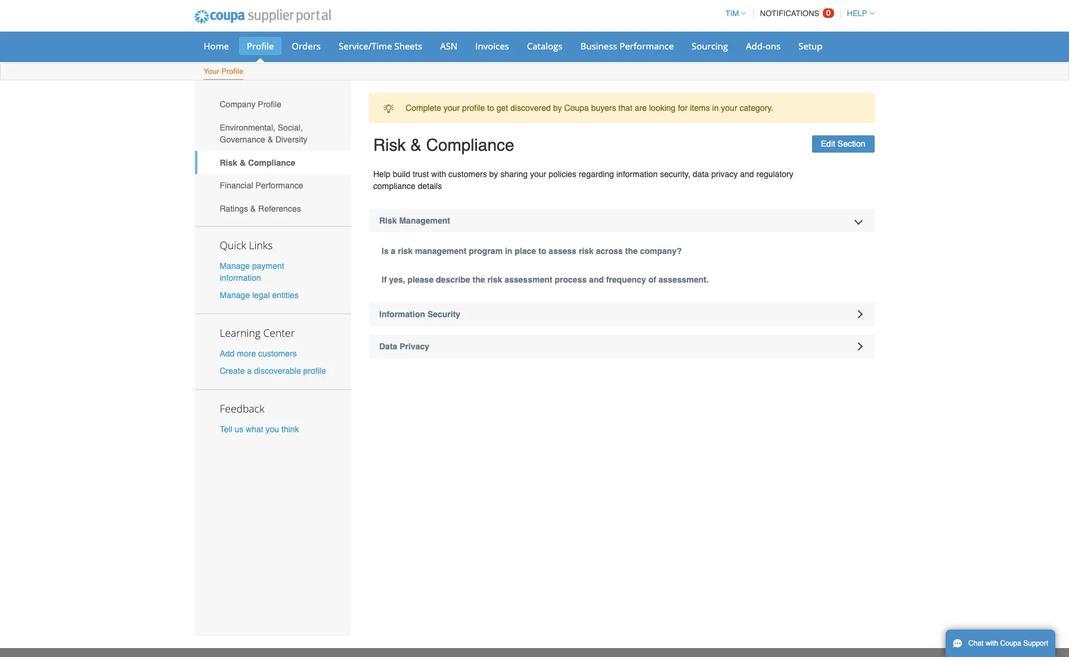 Task type: describe. For each thing, give the bounding box(es) containing it.
orders link
[[284, 37, 329, 55]]

frequency
[[606, 275, 646, 285]]

edit section
[[821, 139, 866, 149]]

complete your profile to get discovered by coupa buyers that are looking for items in your category. alert
[[369, 93, 875, 123]]

performance for business performance
[[620, 40, 674, 52]]

get
[[497, 103, 508, 113]]

environmental,
[[220, 123, 276, 132]]

edit section link
[[812, 136, 875, 153]]

quick links
[[220, 238, 273, 252]]

privacy
[[712, 169, 738, 179]]

environmental, social, governance & diversity link
[[195, 116, 351, 151]]

0 vertical spatial risk
[[373, 136, 406, 155]]

think
[[282, 425, 299, 434]]

information
[[379, 310, 425, 319]]

manage payment information
[[220, 261, 284, 283]]

support
[[1024, 640, 1049, 648]]

are
[[635, 103, 647, 113]]

financial performance link
[[195, 174, 351, 197]]

learning
[[220, 326, 261, 340]]

risk management heading
[[369, 209, 875, 233]]

0 horizontal spatial customers
[[258, 349, 297, 358]]

help for help
[[847, 9, 868, 18]]

links
[[249, 238, 273, 252]]

diversity
[[276, 135, 308, 144]]

information inside manage payment information
[[220, 273, 261, 283]]

information security button
[[369, 302, 875, 326]]

1 horizontal spatial risk & compliance
[[373, 136, 515, 155]]

chat with coupa support button
[[946, 630, 1056, 657]]

ons
[[766, 40, 781, 52]]

assessment.
[[659, 275, 709, 285]]

1 horizontal spatial compliance
[[426, 136, 515, 155]]

feedback
[[220, 402, 265, 416]]

financial
[[220, 181, 253, 190]]

learning center
[[220, 326, 295, 340]]

your inside help build trust with customers by sharing your policies regarding information security, data privacy and regulatory compliance details
[[530, 169, 547, 179]]

add more customers
[[220, 349, 297, 358]]

1 vertical spatial to
[[539, 246, 547, 256]]

details
[[418, 181, 442, 191]]

help for help build trust with customers by sharing your policies regarding information security, data privacy and regulatory compliance details
[[373, 169, 391, 179]]

information security heading
[[369, 302, 875, 326]]

and inside help build trust with customers by sharing your policies regarding information security, data privacy and regulatory compliance details
[[740, 169, 754, 179]]

yes,
[[389, 275, 405, 285]]

0 horizontal spatial the
[[473, 275, 485, 285]]

create a discoverable profile link
[[220, 366, 326, 376]]

notifications 0
[[761, 8, 831, 18]]

complete your profile to get discovered by coupa buyers that are looking for items in your category.
[[406, 103, 774, 113]]

compliance
[[373, 181, 416, 191]]

profile for company profile
[[258, 100, 282, 109]]

legal
[[252, 290, 270, 300]]

security
[[428, 310, 461, 319]]

2 horizontal spatial your
[[721, 103, 738, 113]]

navigation containing notifications 0
[[721, 2, 875, 25]]

sheets
[[395, 40, 423, 52]]

to inside complete your profile to get discovered by coupa buyers that are looking for items in your category. alert
[[487, 103, 494, 113]]

1 vertical spatial risk
[[220, 158, 237, 167]]

data privacy
[[379, 342, 430, 351]]

1 vertical spatial compliance
[[248, 158, 295, 167]]

payment
[[252, 261, 284, 271]]

information inside help build trust with customers by sharing your policies regarding information security, data privacy and regulatory compliance details
[[617, 169, 658, 179]]

0 horizontal spatial your
[[444, 103, 460, 113]]

setup
[[799, 40, 823, 52]]

data privacy heading
[[369, 335, 875, 359]]

privacy
[[400, 342, 430, 351]]

tell us what you think button
[[220, 424, 299, 436]]

home link
[[196, 37, 237, 55]]

regulatory
[[757, 169, 794, 179]]

management
[[415, 246, 467, 256]]

tell
[[220, 425, 232, 434]]

service/time
[[339, 40, 392, 52]]

coupa inside complete your profile to get discovered by coupa buyers that are looking for items in your category. alert
[[565, 103, 589, 113]]

invoices link
[[468, 37, 517, 55]]

is a risk management program in place to assess risk across the company?
[[382, 246, 682, 256]]

1 horizontal spatial risk
[[488, 275, 503, 285]]

profile link
[[239, 37, 282, 55]]

process
[[555, 275, 587, 285]]

edit
[[821, 139, 836, 149]]

by inside alert
[[553, 103, 562, 113]]

assessment
[[505, 275, 553, 285]]

us
[[235, 425, 244, 434]]

with inside button
[[986, 640, 999, 648]]

your profile
[[204, 67, 244, 76]]

chat with coupa support
[[969, 640, 1049, 648]]

service/time sheets link
[[331, 37, 430, 55]]

create
[[220, 366, 245, 376]]

social,
[[278, 123, 303, 132]]

buyers
[[591, 103, 617, 113]]

looking
[[649, 103, 676, 113]]

company
[[220, 100, 256, 109]]

please
[[408, 275, 434, 285]]

what
[[246, 425, 263, 434]]

help build trust with customers by sharing your policies regarding information security, data privacy and regulatory compliance details
[[373, 169, 794, 191]]

service/time sheets
[[339, 40, 423, 52]]

with inside help build trust with customers by sharing your policies regarding information security, data privacy and regulatory compliance details
[[431, 169, 446, 179]]

financial performance
[[220, 181, 303, 190]]

ratings
[[220, 204, 248, 214]]

0 horizontal spatial risk
[[398, 246, 413, 256]]

policies
[[549, 169, 577, 179]]

governance
[[220, 135, 265, 144]]



Task type: locate. For each thing, give the bounding box(es) containing it.
to right the place
[[539, 246, 547, 256]]

business
[[581, 40, 618, 52]]

risk & compliance link
[[195, 151, 351, 174]]

complete
[[406, 103, 442, 113]]

program
[[469, 246, 503, 256]]

1 vertical spatial performance
[[256, 181, 303, 190]]

with up "details"
[[431, 169, 446, 179]]

risk management button
[[369, 209, 875, 233]]

0 vertical spatial customers
[[449, 169, 487, 179]]

help inside navigation
[[847, 9, 868, 18]]

1 manage from the top
[[220, 261, 250, 271]]

category.
[[740, 103, 774, 113]]

section
[[838, 139, 866, 149]]

trust
[[413, 169, 429, 179]]

risk management
[[379, 216, 450, 225]]

risk inside dropdown button
[[379, 216, 397, 225]]

2 vertical spatial profile
[[258, 100, 282, 109]]

0 horizontal spatial performance
[[256, 181, 303, 190]]

risk & compliance inside risk & compliance link
[[220, 158, 295, 167]]

coupa supplier portal image
[[186, 2, 340, 32]]

information up manage legal entities link
[[220, 273, 261, 283]]

customers up discoverable
[[258, 349, 297, 358]]

& up 'trust'
[[411, 136, 422, 155]]

profile right your
[[222, 67, 244, 76]]

1 horizontal spatial to
[[539, 246, 547, 256]]

for
[[678, 103, 688, 113]]

0 vertical spatial a
[[391, 246, 396, 256]]

0 vertical spatial by
[[553, 103, 562, 113]]

of
[[649, 275, 657, 285]]

1 vertical spatial customers
[[258, 349, 297, 358]]

performance up references in the top left of the page
[[256, 181, 303, 190]]

1 vertical spatial risk & compliance
[[220, 158, 295, 167]]

tell us what you think
[[220, 425, 299, 434]]

management
[[399, 216, 450, 225]]

in inside alert
[[713, 103, 719, 113]]

& inside environmental, social, governance & diversity
[[268, 135, 273, 144]]

in left the place
[[505, 246, 513, 256]]

0 horizontal spatial help
[[373, 169, 391, 179]]

your left category.
[[721, 103, 738, 113]]

1 horizontal spatial information
[[617, 169, 658, 179]]

0 horizontal spatial coupa
[[565, 103, 589, 113]]

a
[[391, 246, 396, 256], [247, 366, 252, 376]]

& left the diversity on the left top of the page
[[268, 135, 273, 144]]

profile for your profile
[[222, 67, 244, 76]]

profile down coupa supplier portal image
[[247, 40, 274, 52]]

profile
[[247, 40, 274, 52], [222, 67, 244, 76], [258, 100, 282, 109]]

customers inside help build trust with customers by sharing your policies regarding information security, data privacy and regulatory compliance details
[[449, 169, 487, 179]]

1 horizontal spatial with
[[986, 640, 999, 648]]

to left 'get'
[[487, 103, 494, 113]]

0 vertical spatial with
[[431, 169, 446, 179]]

by
[[553, 103, 562, 113], [489, 169, 498, 179]]

your right complete
[[444, 103, 460, 113]]

0 vertical spatial to
[[487, 103, 494, 113]]

company?
[[640, 246, 682, 256]]

and right privacy
[[740, 169, 754, 179]]

0 horizontal spatial risk & compliance
[[220, 158, 295, 167]]

risk & compliance up 'trust'
[[373, 136, 515, 155]]

customers left sharing
[[449, 169, 487, 179]]

asn
[[440, 40, 458, 52]]

0 horizontal spatial information
[[220, 273, 261, 283]]

create a discoverable profile
[[220, 366, 326, 376]]

tim
[[726, 9, 739, 18]]

you
[[266, 425, 279, 434]]

invoices
[[476, 40, 509, 52]]

information left security,
[[617, 169, 658, 179]]

1 vertical spatial a
[[247, 366, 252, 376]]

1 horizontal spatial performance
[[620, 40, 674, 52]]

risk left 'across'
[[579, 246, 594, 256]]

items
[[690, 103, 710, 113]]

risk
[[373, 136, 406, 155], [220, 158, 237, 167], [379, 216, 397, 225]]

in
[[713, 103, 719, 113], [505, 246, 513, 256]]

environmental, social, governance & diversity
[[220, 123, 308, 144]]

risk
[[398, 246, 413, 256], [579, 246, 594, 256], [488, 275, 503, 285]]

company profile
[[220, 100, 282, 109]]

orders
[[292, 40, 321, 52]]

& inside risk & compliance link
[[240, 158, 246, 167]]

0 horizontal spatial to
[[487, 103, 494, 113]]

0 vertical spatial compliance
[[426, 136, 515, 155]]

0 horizontal spatial compliance
[[248, 158, 295, 167]]

0 horizontal spatial a
[[247, 366, 252, 376]]

add
[[220, 349, 235, 358]]

help inside help build trust with customers by sharing your policies regarding information security, data privacy and regulatory compliance details
[[373, 169, 391, 179]]

quick
[[220, 238, 246, 252]]

0
[[827, 8, 831, 17]]

across
[[596, 246, 623, 256]]

add-ons link
[[739, 37, 789, 55]]

your profile link
[[203, 64, 244, 80]]

1 vertical spatial with
[[986, 640, 999, 648]]

by right discovered
[[553, 103, 562, 113]]

your right sharing
[[530, 169, 547, 179]]

a right the is
[[391, 246, 396, 256]]

2 horizontal spatial risk
[[579, 246, 594, 256]]

& right ratings
[[250, 204, 256, 214]]

profile up environmental, social, governance & diversity link
[[258, 100, 282, 109]]

coupa left buyers
[[565, 103, 589, 113]]

ratings & references link
[[195, 197, 351, 220]]

& inside ratings & references link
[[250, 204, 256, 214]]

navigation
[[721, 2, 875, 25]]

a for is
[[391, 246, 396, 256]]

2 manage from the top
[[220, 290, 250, 300]]

regarding
[[579, 169, 614, 179]]

0 horizontal spatial in
[[505, 246, 513, 256]]

1 vertical spatial manage
[[220, 290, 250, 300]]

0 vertical spatial in
[[713, 103, 719, 113]]

manage payment information link
[[220, 261, 284, 283]]

references
[[258, 204, 301, 214]]

compliance up financial performance link
[[248, 158, 295, 167]]

profile inside alert
[[462, 103, 485, 113]]

0 vertical spatial performance
[[620, 40, 674, 52]]

the right 'across'
[[625, 246, 638, 256]]

help link
[[842, 9, 875, 18]]

risk up the is
[[379, 216, 397, 225]]

risk down program at top
[[488, 275, 503, 285]]

assess
[[549, 246, 577, 256]]

that
[[619, 103, 633, 113]]

1 horizontal spatial help
[[847, 9, 868, 18]]

manage legal entities
[[220, 290, 299, 300]]

to
[[487, 103, 494, 113], [539, 246, 547, 256]]

0 vertical spatial profile
[[462, 103, 485, 113]]

help
[[847, 9, 868, 18], [373, 169, 391, 179]]

manage for manage legal entities
[[220, 290, 250, 300]]

risk right the is
[[398, 246, 413, 256]]

add-ons
[[746, 40, 781, 52]]

profile right discoverable
[[303, 366, 326, 376]]

data
[[693, 169, 709, 179]]

manage left legal
[[220, 290, 250, 300]]

1 vertical spatial profile
[[222, 67, 244, 76]]

tim link
[[721, 9, 746, 18]]

0 vertical spatial the
[[625, 246, 638, 256]]

add more customers link
[[220, 349, 297, 358]]

manage inside manage payment information
[[220, 261, 250, 271]]

if yes, please describe the risk assessment process and frequency of assessment.
[[382, 275, 709, 285]]

1 vertical spatial profile
[[303, 366, 326, 376]]

1 vertical spatial coupa
[[1001, 640, 1022, 648]]

performance right business
[[620, 40, 674, 52]]

the
[[625, 246, 638, 256], [473, 275, 485, 285]]

risk up "financial" at the top of page
[[220, 158, 237, 167]]

the right describe
[[473, 275, 485, 285]]

1 horizontal spatial customers
[[449, 169, 487, 179]]

catalogs
[[527, 40, 563, 52]]

1 horizontal spatial coupa
[[1001, 640, 1022, 648]]

and right process at top
[[589, 275, 604, 285]]

with right chat
[[986, 640, 999, 648]]

discovered
[[511, 103, 551, 113]]

with
[[431, 169, 446, 179], [986, 640, 999, 648]]

1 horizontal spatial your
[[530, 169, 547, 179]]

1 vertical spatial by
[[489, 169, 498, 179]]

security,
[[660, 169, 691, 179]]

0 horizontal spatial profile
[[303, 366, 326, 376]]

profile inside company profile link
[[258, 100, 282, 109]]

1 horizontal spatial profile
[[462, 103, 485, 113]]

help up compliance
[[373, 169, 391, 179]]

a for create
[[247, 366, 252, 376]]

profile inside your profile link
[[222, 67, 244, 76]]

by left sharing
[[489, 169, 498, 179]]

profile
[[462, 103, 485, 113], [303, 366, 326, 376]]

1 vertical spatial and
[[589, 275, 604, 285]]

entities
[[272, 290, 299, 300]]

1 horizontal spatial a
[[391, 246, 396, 256]]

manage down the quick
[[220, 261, 250, 271]]

1 horizontal spatial in
[[713, 103, 719, 113]]

company profile link
[[195, 93, 351, 116]]

1 horizontal spatial the
[[625, 246, 638, 256]]

risk up build
[[373, 136, 406, 155]]

compliance down 'get'
[[426, 136, 515, 155]]

0 horizontal spatial by
[[489, 169, 498, 179]]

2 vertical spatial risk
[[379, 216, 397, 225]]

notifications
[[761, 9, 820, 18]]

0 vertical spatial manage
[[220, 261, 250, 271]]

by inside help build trust with customers by sharing your policies regarding information security, data privacy and regulatory compliance details
[[489, 169, 498, 179]]

in right items
[[713, 103, 719, 113]]

a right create
[[247, 366, 252, 376]]

business performance link
[[573, 37, 682, 55]]

0 horizontal spatial with
[[431, 169, 446, 179]]

0 vertical spatial help
[[847, 9, 868, 18]]

chat
[[969, 640, 984, 648]]

discoverable
[[254, 366, 301, 376]]

1 vertical spatial information
[[220, 273, 261, 283]]

0 vertical spatial information
[[617, 169, 658, 179]]

& down governance at the top left
[[240, 158, 246, 167]]

information security
[[379, 310, 461, 319]]

profile inside 'profile' link
[[247, 40, 274, 52]]

coupa left support
[[1001, 640, 1022, 648]]

1 vertical spatial in
[[505, 246, 513, 256]]

1 vertical spatial the
[[473, 275, 485, 285]]

business performance
[[581, 40, 674, 52]]

manage for manage payment information
[[220, 261, 250, 271]]

place
[[515, 246, 536, 256]]

help right '0'
[[847, 9, 868, 18]]

1 vertical spatial help
[[373, 169, 391, 179]]

1 horizontal spatial and
[[740, 169, 754, 179]]

risk & compliance up financial performance
[[220, 158, 295, 167]]

1 horizontal spatial by
[[553, 103, 562, 113]]

0 vertical spatial risk & compliance
[[373, 136, 515, 155]]

0 vertical spatial and
[[740, 169, 754, 179]]

coupa inside chat with coupa support button
[[1001, 640, 1022, 648]]

0 vertical spatial profile
[[247, 40, 274, 52]]

profile left 'get'
[[462, 103, 485, 113]]

asn link
[[433, 37, 465, 55]]

0 horizontal spatial and
[[589, 275, 604, 285]]

0 vertical spatial coupa
[[565, 103, 589, 113]]

sourcing
[[692, 40, 728, 52]]

performance for financial performance
[[256, 181, 303, 190]]



